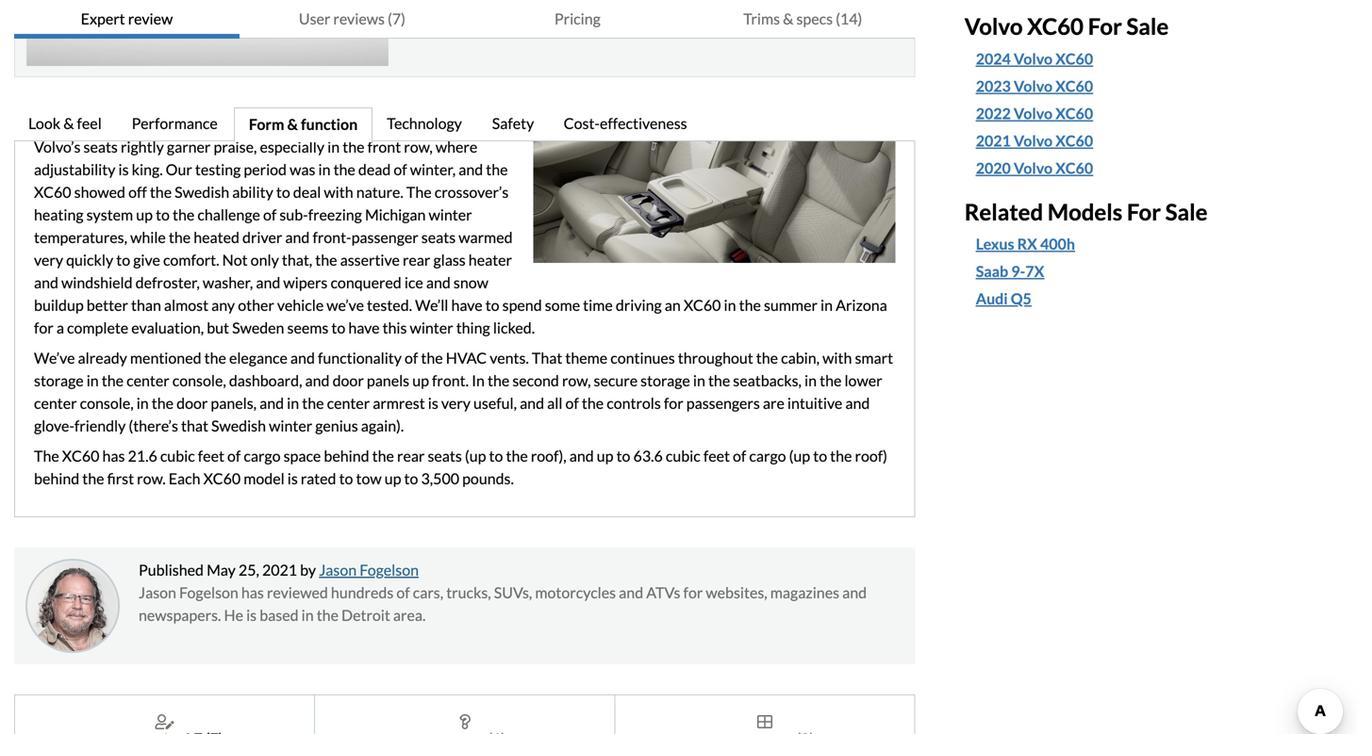 Task type: describe. For each thing, give the bounding box(es) containing it.
th large image
[[758, 715, 773, 730]]

0 horizontal spatial fogelson
[[179, 584, 238, 602]]

reviews count element
[[205, 728, 223, 735]]

and down functionality
[[305, 372, 330, 390]]

with inside the volvo's seats rightly garner praise, especially in the front row, where adjustability is king. our testing period was in the dead of winter, and the xc60 showed off the swedish ability to deal with nature. the crossover's heating system up to the challenge of sub-freezing michigan winter temperatures, while the heated driver and front-passenger seats warmed very quickly to give comfort. not only that, the assertive rear glass heater and windshield defroster, washer, and wipers conquered ice and snow buildup better than almost any other vehicle we've tested. we'll have to spend some time driving an xc60 in the summer in arizona for a complete evaluation, but sweden seems to have this winter thing licked.
[[324, 183, 353, 201]]

the left front
[[343, 138, 365, 156]]

swedish inside we've already mentioned the elegance and functionality of the hvac vents. that theme continues throughout the cabin, with smart storage in the center console, dashboard, and door panels up front. in the second row, secure storage in the seatbacks, in the lower center console, in the door panels, and in the center armrest is very useful, and all of the controls for passengers are intuitive and glove-friendly (there's that swedish winter genius again).
[[211, 417, 266, 435]]

volvo right 2023
[[1014, 77, 1053, 95]]

form
[[249, 115, 284, 133]]

michigan
[[365, 206, 426, 224]]

a
[[56, 319, 64, 337]]

conquered
[[331, 274, 402, 292]]

panels
[[367, 372, 409, 390]]

in up (there's
[[136, 394, 149, 413]]

in up intuitive
[[805, 372, 817, 390]]

0 vertical spatial fogelson
[[360, 561, 419, 580]]

motorcycles
[[535, 584, 616, 602]]

only
[[251, 251, 279, 269]]

the xc60 has 21.6 cubic feet of cargo space behind the rear seats (up to the roof), and up to 63.6 cubic feet of cargo (up to the roof) behind the first row. each xc60 model is rated to tow up to 3,500 pounds.
[[34, 447, 888, 488]]

the inside the xc60 has 21.6 cubic feet of cargo space behind the rear seats (up to the roof), and up to 63.6 cubic feet of cargo (up to the roof) behind the first row. each xc60 model is rated to tow up to 3,500 pounds.
[[34, 447, 59, 466]]

our
[[166, 160, 192, 179]]

form & function
[[249, 115, 358, 133]]

2020 volvo xc60 link up related
[[976, 157, 1093, 180]]

2024 volvo xc60 2023 volvo xc60 2022 volvo xc60 2021 volvo xc60 2020 volvo xc60
[[976, 49, 1093, 177]]

1 horizontal spatial center
[[127, 372, 169, 390]]

2021 volvo xc60 test drive review summaryimage image
[[26, 0, 389, 66]]

2 (up from the left
[[789, 447, 810, 466]]

and up that,
[[285, 228, 310, 247]]

to left deal
[[276, 183, 290, 201]]

wipers
[[283, 274, 328, 292]]

the inside published may 25, 2021 by jason fogelson jason fogelson has reviewed hundreds of cars, trucks, suvs, motorcycles and atvs for websites, magazines and newspapers. he is based in the detroit area.
[[317, 607, 339, 625]]

in down already
[[87, 372, 99, 390]]

that,
[[282, 251, 312, 269]]

and right magazines
[[842, 584, 867, 602]]

look
[[28, 114, 60, 133]]

2021 inside published may 25, 2021 by jason fogelson jason fogelson has reviewed hundreds of cars, trucks, suvs, motorcycles and atvs for websites, magazines and newspapers. he is based in the detroit area.
[[262, 561, 297, 580]]

the inside the volvo's seats rightly garner praise, especially in the front row, where adjustability is king. our testing period was in the dead of winter, and the xc60 showed off the swedish ability to deal with nature. the crossover's heating system up to the challenge of sub-freezing michigan winter temperatures, while the heated driver and front-passenger seats warmed very quickly to give comfort. not only that, the assertive rear glass heater and windshield defroster, washer, and wipers conquered ice and snow buildup better than almost any other vehicle we've tested. we'll have to spend some time driving an xc60 in the summer in arizona for a complete evaluation, but sweden seems to have this winter thing licked.
[[406, 183, 432, 201]]

0 horizontal spatial jason
[[139, 584, 176, 602]]

reviews
[[333, 9, 385, 28]]

of up 'panels'
[[405, 349, 418, 367]]

defroster,
[[136, 274, 200, 292]]

spend
[[502, 296, 542, 315]]

models
[[1048, 198, 1123, 225]]

seatbacks,
[[733, 372, 802, 390]]

the left summer in the right top of the page
[[739, 296, 761, 315]]

elegance
[[229, 349, 288, 367]]

the down but
[[204, 349, 226, 367]]

audi q5 link
[[976, 288, 1032, 311]]

expert review
[[81, 9, 173, 28]]

look & feel
[[28, 114, 102, 133]]

front
[[367, 138, 401, 156]]

the down throughout
[[708, 372, 730, 390]]

2 feet from the left
[[704, 447, 730, 466]]

the up intuitive
[[820, 372, 842, 390]]

praise,
[[214, 138, 257, 156]]

of down passengers on the bottom of the page
[[733, 447, 746, 466]]

0 vertical spatial seats
[[83, 138, 118, 156]]

to down we've
[[331, 319, 345, 337]]

cost-
[[564, 114, 600, 133]]

controls
[[607, 394, 661, 413]]

vehicle
[[277, 296, 324, 315]]

heated
[[194, 228, 240, 247]]

saab 9-7x link
[[976, 261, 1045, 283]]

volvo right 2020 on the right of the page
[[1014, 159, 1053, 177]]

comfort.
[[163, 251, 219, 269]]

thing
[[456, 319, 490, 337]]

published may 25, 2021 by jason fogelson jason fogelson has reviewed hundreds of cars, trucks, suvs, motorcycles and atvs for websites, magazines and newspapers. he is based in the detroit area.
[[139, 561, 867, 625]]

for inside the volvo's seats rightly garner praise, especially in the front row, where adjustability is king. our testing period was in the dead of winter, and the xc60 showed off the swedish ability to deal with nature. the crossover's heating system up to the challenge of sub-freezing michigan winter temperatures, while the heated driver and front-passenger seats warmed very quickly to give comfort. not only that, the assertive rear glass heater and windshield defroster, washer, and wipers conquered ice and snow buildup better than almost any other vehicle we've tested. we'll have to spend some time driving an xc60 in the summer in arizona for a complete evaluation, but sweden seems to have this winter thing licked.
[[34, 319, 54, 337]]

1 horizontal spatial jason
[[319, 561, 357, 580]]

1 vertical spatial winter
[[410, 319, 453, 337]]

rated
[[301, 470, 336, 488]]

is inside published may 25, 2021 by jason fogelson jason fogelson has reviewed hundreds of cars, trucks, suvs, motorcycles and atvs for websites, magazines and newspapers. he is based in the detroit area.
[[246, 607, 257, 625]]

and up we'll
[[426, 274, 451, 292]]

for for xc60
[[1088, 13, 1122, 40]]

review
[[128, 9, 173, 28]]

volvo right 2022
[[1014, 104, 1053, 123]]

& for trims
[[783, 9, 794, 28]]

look & feel tab
[[14, 108, 118, 142]]

trucks,
[[446, 584, 491, 602]]

3 tab list from the top
[[14, 695, 916, 735]]

2 horizontal spatial center
[[327, 394, 370, 413]]

lexus rx 400h saab 9-7x audi q5
[[976, 235, 1075, 308]]

vents.
[[490, 349, 529, 367]]

volvo right 2024
[[1014, 49, 1053, 68]]

1 (up from the left
[[465, 447, 486, 466]]

very inside we've already mentioned the elegance and functionality of the hvac vents. that theme continues throughout the cabin, with smart storage in the center console, dashboard, and door panels up front. in the second row, secure storage in the seatbacks, in the lower center console, in the door panels, and in the center armrest is very useful, and all of the controls for passengers are intuitive and glove-friendly (there's that swedish winter genius again).
[[441, 394, 471, 413]]

2023
[[976, 77, 1011, 95]]

volvo up 2024
[[965, 13, 1023, 40]]

in down dashboard, at the left bottom
[[287, 394, 299, 413]]

glove-
[[34, 417, 74, 435]]

question image
[[459, 715, 471, 730]]

in left "arizona"
[[821, 296, 833, 315]]

snow
[[454, 274, 489, 292]]

may
[[207, 561, 236, 580]]

up left 63.6
[[597, 447, 614, 466]]

to up pounds.
[[489, 447, 503, 466]]

user reviews (7)
[[299, 9, 406, 28]]

3,500
[[421, 470, 459, 488]]

off
[[128, 183, 147, 201]]

in down the function
[[327, 138, 340, 156]]

based
[[260, 607, 299, 625]]

showed
[[74, 183, 125, 201]]

the down the front-
[[315, 251, 337, 269]]

friendly
[[74, 417, 126, 435]]

washer,
[[203, 274, 253, 292]]

lexus
[[976, 235, 1014, 253]]

63.6
[[633, 447, 663, 466]]

to left roof)
[[813, 447, 827, 466]]

is inside the volvo's seats rightly garner praise, especially in the front row, where adjustability is king. our testing period was in the dead of winter, and the xc60 showed off the swedish ability to deal with nature. the crossover's heating system up to the challenge of sub-freezing michigan winter temperatures, while the heated driver and front-passenger seats warmed very quickly to give comfort. not only that, the assertive rear glass heater and windshield defroster, washer, and wipers conquered ice and snow buildup better than almost any other vehicle we've tested. we'll have to spend some time driving an xc60 in the summer in arizona for a complete evaluation, but sweden seems to have this winter thing licked.
[[118, 160, 129, 179]]

tab panel containing volvo's seats rightly garner praise, especially in the front row, where adjustability is king. our testing period was in the dead of winter, and the xc60 showed off the swedish ability to deal with nature. the crossover's heating system up to the challenge of sub-freezing michigan winter temperatures, while the heated driver and front-passenger seats warmed very quickly to give comfort. not only that, the assertive rear glass heater and windshield defroster, washer, and wipers conquered ice and snow buildup better than almost any other vehicle we've tested. we'll have to spend some time driving an xc60 in the summer in arizona for a complete evaluation, but sweden seems to have this winter thing licked.
[[14, 60, 916, 518]]

to left 63.6
[[616, 447, 631, 466]]

in down throughout
[[693, 372, 705, 390]]

rear inside the volvo's seats rightly garner praise, especially in the front row, where adjustability is king. our testing period was in the dead of winter, and the xc60 showed off the swedish ability to deal with nature. the crossover's heating system up to the challenge of sub-freezing michigan winter temperatures, while the heated driver and front-passenger seats warmed very quickly to give comfort. not only that, the assertive rear glass heater and windshield defroster, washer, and wipers conquered ice and snow buildup better than almost any other vehicle we've tested. we'll have to spend some time driving an xc60 in the summer in arizona for a complete evaluation, but sweden seems to have this winter thing licked.
[[403, 251, 430, 269]]

and up buildup
[[34, 274, 58, 292]]

the up seatbacks,
[[756, 349, 778, 367]]

the right "off"
[[150, 183, 172, 201]]

feel
[[77, 114, 102, 133]]

the left roof)
[[830, 447, 852, 466]]

better
[[87, 296, 128, 315]]

1 vertical spatial seats
[[421, 228, 456, 247]]

jason fogelson automotive journalist image
[[25, 559, 120, 654]]

has inside the xc60 has 21.6 cubic feet of cargo space behind the rear seats (up to the roof), and up to 63.6 cubic feet of cargo (up to the roof) behind the first row. each xc60 model is rated to tow up to 3,500 pounds.
[[102, 447, 125, 466]]

of right dead
[[394, 160, 407, 179]]

lower
[[845, 372, 882, 390]]

rear inside the xc60 has 21.6 cubic feet of cargo space behind the rear seats (up to the roof), and up to 63.6 cubic feet of cargo (up to the roof) behind the first row. each xc60 model is rated to tow up to 3,500 pounds.
[[397, 447, 425, 466]]

trims
[[744, 9, 780, 28]]

warmed
[[459, 228, 513, 247]]

is inside the xc60 has 21.6 cubic feet of cargo space behind the rear seats (up to the roof), and up to 63.6 cubic feet of cargo (up to the roof) behind the first row. each xc60 model is rated to tow up to 3,500 pounds.
[[288, 470, 298, 488]]

this
[[383, 319, 407, 337]]

of down panels,
[[227, 447, 241, 466]]

sale for related models for sale
[[1166, 198, 1208, 225]]

crossover's
[[435, 183, 509, 201]]

1 feet from the left
[[198, 447, 224, 466]]

glass
[[433, 251, 466, 269]]

q5
[[1011, 290, 1032, 308]]

and left all
[[520, 394, 544, 413]]

1 storage from the left
[[34, 372, 84, 390]]

2 storage from the left
[[641, 372, 690, 390]]

2022
[[976, 104, 1011, 123]]

than
[[131, 296, 161, 315]]

the left roof),
[[506, 447, 528, 466]]

in
[[472, 372, 485, 390]]

technology
[[387, 114, 462, 133]]

the left dead
[[334, 160, 355, 179]]

to left 3,500
[[404, 470, 418, 488]]

safety
[[492, 114, 534, 133]]

2021 volvo xc60 test drive review formandfunctionimage image
[[534, 60, 896, 263]]

that
[[532, 349, 562, 367]]

cabin,
[[781, 349, 820, 367]]

the right "in" at the bottom left of page
[[488, 372, 510, 390]]

newspapers.
[[139, 607, 221, 625]]

secure
[[594, 372, 638, 390]]

the up comfort.
[[169, 228, 191, 247]]

armrest
[[373, 394, 425, 413]]

with inside we've already mentioned the elegance and functionality of the hvac vents. that theme continues throughout the cabin, with smart storage in the center console, dashboard, and door panels up front. in the second row, secure storage in the seatbacks, in the lower center console, in the door panels, and in the center armrest is very useful, and all of the controls for passengers are intuitive and glove-friendly (there's that swedish winter genius again).
[[823, 349, 852, 367]]

functionality
[[318, 349, 402, 367]]

tab list containing look & feel
[[14, 108, 916, 142]]

nature.
[[356, 183, 404, 201]]

jason fogelson link
[[319, 561, 419, 580]]

space
[[284, 447, 321, 466]]

winter inside we've already mentioned the elegance and functionality of the hvac vents. that theme continues throughout the cabin, with smart storage in the center console, dashboard, and door panels up front. in the second row, secure storage in the seatbacks, in the lower center console, in the door panels, and in the center armrest is very useful, and all of the controls for passengers are intuitive and glove-friendly (there's that swedish winter genius again).
[[269, 417, 312, 435]]

windshield
[[61, 274, 133, 292]]

rx
[[1017, 235, 1038, 253]]

roof)
[[855, 447, 888, 466]]

for inside published may 25, 2021 by jason fogelson jason fogelson has reviewed hundreds of cars, trucks, suvs, motorcycles and atvs for websites, magazines and newspapers. he is based in the detroit area.
[[683, 584, 703, 602]]



Task type: locate. For each thing, give the bounding box(es) containing it.
expert review tab
[[14, 0, 240, 39]]

of up the driver
[[263, 206, 277, 224]]

volvo
[[965, 13, 1023, 40], [1014, 49, 1053, 68], [1014, 77, 1053, 95], [1014, 104, 1053, 123], [1014, 131, 1053, 150], [1014, 159, 1053, 177]]

very
[[34, 251, 63, 269], [441, 394, 471, 413]]

and left atvs
[[619, 584, 643, 602]]

heating
[[34, 206, 84, 224]]

2023 volvo xc60 link
[[976, 75, 1325, 98], [976, 75, 1093, 98]]

2021 up 2020 on the right of the page
[[976, 131, 1011, 150]]

rear up ice
[[403, 251, 430, 269]]

door up that
[[176, 394, 208, 413]]

in up throughout
[[724, 296, 736, 315]]

1 vertical spatial for
[[664, 394, 684, 413]]

0 horizontal spatial with
[[324, 183, 353, 201]]

and down dashboard, at the left bottom
[[260, 394, 284, 413]]

2 vertical spatial seats
[[428, 447, 462, 466]]

2021 inside 2024 volvo xc60 2023 volvo xc60 2022 volvo xc60 2021 volvo xc60 2020 volvo xc60
[[976, 131, 1011, 150]]

first
[[107, 470, 134, 488]]

of up the area.
[[397, 584, 410, 602]]

very down temperatures,
[[34, 251, 63, 269]]

already
[[78, 349, 127, 367]]

1 horizontal spatial (up
[[789, 447, 810, 466]]

0 vertical spatial rear
[[403, 251, 430, 269]]

0 vertical spatial jason
[[319, 561, 357, 580]]

1 vertical spatial for
[[1127, 198, 1161, 225]]

1 vertical spatial console,
[[80, 394, 134, 413]]

center up genius
[[327, 394, 370, 413]]

an
[[665, 296, 681, 315]]

not
[[222, 251, 248, 269]]

behind up tow
[[324, 447, 369, 466]]

swedish inside the volvo's seats rightly garner praise, especially in the front row, where adjustability is king. our testing period was in the dead of winter, and the xc60 showed off the swedish ability to deal with nature. the crossover's heating system up to the challenge of sub-freezing michigan winter temperatures, while the heated driver and front-passenger seats warmed very quickly to give comfort. not only that, the assertive rear glass heater and windshield defroster, washer, and wipers conquered ice and snow buildup better than almost any other vehicle we've tested. we'll have to spend some time driving an xc60 in the summer in arizona for a complete evaluation, but sweden seems to have this winter thing licked.
[[175, 183, 229, 201]]

smart
[[855, 349, 893, 367]]

the up heated
[[173, 206, 195, 224]]

to
[[276, 183, 290, 201], [156, 206, 170, 224], [116, 251, 130, 269], [485, 296, 500, 315], [331, 319, 345, 337], [489, 447, 503, 466], [616, 447, 631, 466], [813, 447, 827, 466], [339, 470, 353, 488], [404, 470, 418, 488]]

0 horizontal spatial feet
[[198, 447, 224, 466]]

especially
[[260, 138, 325, 156]]

user edit image
[[155, 715, 174, 730]]

0 vertical spatial for
[[34, 319, 54, 337]]

any
[[211, 296, 235, 315]]

of right all
[[565, 394, 579, 413]]

0 horizontal spatial &
[[63, 114, 74, 133]]

storage down we've
[[34, 372, 84, 390]]

is inside we've already mentioned the elegance and functionality of the hvac vents. that theme continues throughout the cabin, with smart storage in the center console, dashboard, and door panels up front. in the second row, secure storage in the seatbacks, in the lower center console, in the door panels, and in the center armrest is very useful, and all of the controls for passengers are intuitive and glove-friendly (there's that swedish winter genius again).
[[428, 394, 438, 413]]

and
[[459, 160, 483, 179], [285, 228, 310, 247], [34, 274, 58, 292], [256, 274, 280, 292], [426, 274, 451, 292], [290, 349, 315, 367], [305, 372, 330, 390], [260, 394, 284, 413], [520, 394, 544, 413], [846, 394, 870, 413], [569, 447, 594, 466], [619, 584, 643, 602], [842, 584, 867, 602]]

very down the front.
[[441, 394, 471, 413]]

cubic right 63.6
[[666, 447, 701, 466]]

1 horizontal spatial the
[[406, 183, 432, 201]]

1 horizontal spatial for
[[1127, 198, 1161, 225]]

volvo's seats rightly garner praise, especially in the front row, where adjustability is king. our testing period was in the dead of winter, and the xc60 showed off the swedish ability to deal with nature. the crossover's heating system up to the challenge of sub-freezing michigan winter temperatures, while the heated driver and front-passenger seats warmed very quickly to give comfort. not only that, the assertive rear glass heater and windshield defroster, washer, and wipers conquered ice and snow buildup better than almost any other vehicle we've tested. we'll have to spend some time driving an xc60 in the summer in arizona for a complete evaluation, but sweden seems to have this winter thing licked.
[[34, 138, 887, 337]]

0 horizontal spatial row,
[[404, 138, 433, 156]]

1 vertical spatial rear
[[397, 447, 425, 466]]

to up while
[[156, 206, 170, 224]]

seats down feel
[[83, 138, 118, 156]]

in right was
[[318, 160, 331, 179]]

that
[[181, 417, 208, 435]]

of inside published may 25, 2021 by jason fogelson jason fogelson has reviewed hundreds of cars, trucks, suvs, motorcycles and atvs for websites, magazines and newspapers. he is based in the detroit area.
[[397, 584, 410, 602]]

tab list containing expert review
[[14, 0, 916, 39]]

seats up 3,500
[[428, 447, 462, 466]]

2 tab list from the top
[[14, 108, 916, 142]]

rightly
[[121, 138, 164, 156]]

related
[[965, 198, 1043, 225]]

1 vertical spatial 2021
[[262, 561, 297, 580]]

1 horizontal spatial door
[[333, 372, 364, 390]]

& for look
[[63, 114, 74, 133]]

1 horizontal spatial cubic
[[666, 447, 701, 466]]

0 horizontal spatial for
[[1088, 13, 1122, 40]]

in inside published may 25, 2021 by jason fogelson jason fogelson has reviewed hundreds of cars, trucks, suvs, motorcycles and atvs for websites, magazines and newspapers. he is based in the detroit area.
[[301, 607, 314, 625]]

1 vertical spatial has
[[241, 584, 264, 602]]

0 vertical spatial 2021
[[976, 131, 1011, 150]]

while
[[130, 228, 166, 247]]

and inside the xc60 has 21.6 cubic feet of cargo space behind the rear seats (up to the roof), and up to 63.6 cubic feet of cargo (up to the roof) behind the first row. each xc60 model is rated to tow up to 3,500 pounds.
[[569, 447, 594, 466]]

swedish
[[175, 183, 229, 201], [211, 417, 266, 435]]

seats inside the xc60 has 21.6 cubic feet of cargo space behind the rear seats (up to the roof), and up to 63.6 cubic feet of cargo (up to the roof) behind the first row. each xc60 model is rated to tow up to 3,500 pounds.
[[428, 447, 462, 466]]

0 vertical spatial swedish
[[175, 183, 229, 201]]

the down already
[[102, 372, 124, 390]]

swedish down panels,
[[211, 417, 266, 435]]

0 horizontal spatial door
[[176, 394, 208, 413]]

row,
[[404, 138, 433, 156], [562, 372, 591, 390]]

is down the front.
[[428, 394, 438, 413]]

has up first
[[102, 447, 125, 466]]

0 horizontal spatial has
[[102, 447, 125, 466]]

system
[[86, 206, 133, 224]]

console, up friendly
[[80, 394, 134, 413]]

0 horizontal spatial storage
[[34, 372, 84, 390]]

(up down intuitive
[[789, 447, 810, 466]]

atvs
[[646, 584, 681, 602]]

the down reviewed
[[317, 607, 339, 625]]

with up freezing
[[324, 183, 353, 201]]

0 horizontal spatial behind
[[34, 470, 79, 488]]

performance tab
[[118, 108, 234, 142]]

technology tab
[[373, 108, 478, 142]]

1 vertical spatial swedish
[[211, 417, 266, 435]]

and down seems
[[290, 349, 315, 367]]

in
[[327, 138, 340, 156], [318, 160, 331, 179], [724, 296, 736, 315], [821, 296, 833, 315], [87, 372, 99, 390], [693, 372, 705, 390], [805, 372, 817, 390], [136, 394, 149, 413], [287, 394, 299, 413], [301, 607, 314, 625]]

21.6
[[128, 447, 157, 466]]

has inside published may 25, 2021 by jason fogelson jason fogelson has reviewed hundreds of cars, trucks, suvs, motorcycles and atvs for websites, magazines and newspapers. he is based in the detroit area.
[[241, 584, 264, 602]]

sale for volvo xc60 for sale
[[1127, 13, 1169, 40]]

& up especially
[[287, 115, 298, 133]]

to up thing
[[485, 296, 500, 315]]

summer
[[764, 296, 818, 315]]

1 vertical spatial tab list
[[14, 108, 916, 142]]

0 vertical spatial for
[[1088, 13, 1122, 40]]

volvo up related
[[1014, 131, 1053, 150]]

0 horizontal spatial the
[[34, 447, 59, 466]]

0 vertical spatial have
[[451, 296, 483, 315]]

safety tab
[[478, 108, 550, 142]]

row, inside we've already mentioned the elegance and functionality of the hvac vents. that theme continues throughout the cabin, with smart storage in the center console, dashboard, and door panels up front. in the second row, secure storage in the seatbacks, in the lower center console, in the door panels, and in the center armrest is very useful, and all of the controls for passengers are intuitive and glove-friendly (there's that swedish winter genius again).
[[562, 372, 591, 390]]

console, down mentioned
[[172, 372, 226, 390]]

to left give at top left
[[116, 251, 130, 269]]

cubic
[[160, 447, 195, 466], [666, 447, 701, 466]]

1 vertical spatial very
[[441, 394, 471, 413]]

center up 'glove-'
[[34, 394, 77, 413]]

trims & specs (14) tab
[[690, 0, 916, 39]]

and down the lower
[[846, 394, 870, 413]]

1 vertical spatial door
[[176, 394, 208, 413]]

the down secure
[[582, 394, 604, 413]]

is left king.
[[118, 160, 129, 179]]

0 vertical spatial very
[[34, 251, 63, 269]]

to left tow
[[339, 470, 353, 488]]

1 vertical spatial have
[[348, 319, 380, 337]]

behind
[[324, 447, 369, 466], [34, 470, 79, 488]]

1 horizontal spatial behind
[[324, 447, 369, 466]]

1 horizontal spatial console,
[[172, 372, 226, 390]]

form & function tab
[[234, 108, 373, 142]]

2 cubic from the left
[[666, 447, 701, 466]]

2 vertical spatial for
[[683, 584, 703, 602]]

has down 25,
[[241, 584, 264, 602]]

panels,
[[211, 394, 257, 413]]

area.
[[393, 607, 426, 625]]

tab list
[[14, 0, 916, 39], [14, 108, 916, 142], [14, 695, 916, 735]]

1 cubic from the left
[[160, 447, 195, 466]]

trims & specs (14)
[[744, 9, 862, 28]]

cargo up model
[[244, 447, 281, 466]]

(up
[[465, 447, 486, 466], [789, 447, 810, 466]]

0 vertical spatial console,
[[172, 372, 226, 390]]

all
[[547, 394, 563, 413]]

2 cargo from the left
[[749, 447, 786, 466]]

0 horizontal spatial (up
[[465, 447, 486, 466]]

the down 'glove-'
[[34, 447, 59, 466]]

useful,
[[473, 394, 517, 413]]

is down space
[[288, 470, 298, 488]]

comparisons count element
[[797, 728, 814, 735]]

1 horizontal spatial cargo
[[749, 447, 786, 466]]

0 vertical spatial door
[[333, 372, 364, 390]]

for
[[34, 319, 54, 337], [664, 394, 684, 413], [683, 584, 703, 602]]

assertive
[[340, 251, 400, 269]]

pricing tab
[[465, 0, 690, 39]]

testing
[[195, 160, 241, 179]]

0 horizontal spatial center
[[34, 394, 77, 413]]

jason right by
[[319, 561, 357, 580]]

in down reviewed
[[301, 607, 314, 625]]

deal
[[293, 183, 321, 201]]

arizona
[[836, 296, 887, 315]]

for right atvs
[[683, 584, 703, 602]]

& for form
[[287, 115, 298, 133]]

0 horizontal spatial have
[[348, 319, 380, 337]]

questions count element
[[488, 728, 506, 735]]

function
[[301, 115, 358, 133]]

1 horizontal spatial have
[[451, 296, 483, 315]]

1 horizontal spatial &
[[287, 115, 298, 133]]

time
[[583, 296, 613, 315]]

websites,
[[706, 584, 768, 602]]

door
[[333, 372, 364, 390], [176, 394, 208, 413]]

sale
[[1127, 13, 1169, 40], [1166, 198, 1208, 225]]

and right roof),
[[569, 447, 594, 466]]

king.
[[132, 160, 163, 179]]

0 horizontal spatial 2021
[[262, 561, 297, 580]]

2020 volvo xc60 link up related models for sale
[[976, 157, 1325, 180]]

pounds.
[[462, 470, 514, 488]]

0 horizontal spatial console,
[[80, 394, 134, 413]]

1 horizontal spatial has
[[241, 584, 264, 602]]

for
[[1088, 13, 1122, 40], [1127, 198, 1161, 225]]

the left first
[[82, 470, 104, 488]]

related models for sale
[[965, 198, 1208, 225]]

2 vertical spatial tab list
[[14, 695, 916, 735]]

again).
[[361, 417, 404, 435]]

1 vertical spatial row,
[[562, 372, 591, 390]]

0 horizontal spatial very
[[34, 251, 63, 269]]

2 vertical spatial winter
[[269, 417, 312, 435]]

winter down crossover's
[[429, 206, 472, 224]]

25,
[[239, 561, 259, 580]]

1 horizontal spatial feet
[[704, 447, 730, 466]]

by
[[300, 561, 316, 580]]

0 vertical spatial has
[[102, 447, 125, 466]]

have down we've
[[348, 319, 380, 337]]

row, inside the volvo's seats rightly garner praise, especially in the front row, where adjustability is king. our testing period was in the dead of winter, and the xc60 showed off the swedish ability to deal with nature. the crossover's heating system up to the challenge of sub-freezing michigan winter temperatures, while the heated driver and front-passenger seats warmed very quickly to give comfort. not only that, the assertive rear glass heater and windshield defroster, washer, and wipers conquered ice and snow buildup better than almost any other vehicle we've tested. we'll have to spend some time driving an xc60 in the summer in arizona for a complete evaluation, but sweden seems to have this winter thing licked.
[[404, 138, 433, 156]]

user
[[299, 9, 330, 28]]

up right tow
[[385, 470, 401, 488]]

1 horizontal spatial row,
[[562, 372, 591, 390]]

hundreds
[[331, 584, 394, 602]]

for for models
[[1127, 198, 1161, 225]]

center down mentioned
[[127, 372, 169, 390]]

0 vertical spatial with
[[324, 183, 353, 201]]

jason down published
[[139, 584, 176, 602]]

reviewed
[[267, 584, 328, 602]]

performance
[[132, 114, 218, 133]]

roof),
[[531, 447, 567, 466]]

& inside tab
[[63, 114, 74, 133]]

the up tow
[[372, 447, 394, 466]]

0 vertical spatial behind
[[324, 447, 369, 466]]

1 vertical spatial jason
[[139, 584, 176, 602]]

1 horizontal spatial storage
[[641, 372, 690, 390]]

1 vertical spatial sale
[[1166, 198, 1208, 225]]

have down the snow
[[451, 296, 483, 315]]

up inside we've already mentioned the elegance and functionality of the hvac vents. that theme continues throughout the cabin, with smart storage in the center console, dashboard, and door panels up front. in the second row, secure storage in the seatbacks, in the lower center console, in the door panels, and in the center armrest is very useful, and all of the controls for passengers are intuitive and glove-friendly (there's that swedish winter genius again).
[[412, 372, 429, 390]]

user reviews (7) tab
[[240, 0, 465, 39]]

0 vertical spatial row,
[[404, 138, 433, 156]]

winter,
[[410, 160, 456, 179]]

1 horizontal spatial 2021
[[976, 131, 1011, 150]]

rear up 3,500
[[397, 447, 425, 466]]

for left a
[[34, 319, 54, 337]]

sub-
[[280, 206, 308, 224]]

and up crossover's
[[459, 160, 483, 179]]

with up the lower
[[823, 349, 852, 367]]

the up crossover's
[[486, 160, 508, 179]]

fogelson down the may
[[179, 584, 238, 602]]

and down only
[[256, 274, 280, 292]]

tested.
[[367, 296, 412, 315]]

detroit
[[341, 607, 390, 625]]

for inside we've already mentioned the elegance and functionality of the hvac vents. that theme continues throughout the cabin, with smart storage in the center console, dashboard, and door panels up front. in the second row, secure storage in the seatbacks, in the lower center console, in the door panels, and in the center armrest is very useful, and all of the controls for passengers are intuitive and glove-friendly (there's that swedish winter genius again).
[[664, 394, 684, 413]]

2024
[[976, 49, 1011, 68]]

0 vertical spatial tab list
[[14, 0, 916, 39]]

row.
[[137, 470, 166, 488]]

but
[[207, 319, 229, 337]]

sweden
[[232, 319, 284, 337]]

ice
[[404, 274, 423, 292]]

(there's
[[129, 417, 178, 435]]

0 horizontal spatial cubic
[[160, 447, 195, 466]]

winter up space
[[269, 417, 312, 435]]

specs
[[797, 9, 833, 28]]

up inside the volvo's seats rightly garner praise, especially in the front row, where adjustability is king. our testing period was in the dead of winter, and the xc60 showed off the swedish ability to deal with nature. the crossover's heating system up to the challenge of sub-freezing michigan winter temperatures, while the heated driver and front-passenger seats warmed very quickly to give comfort. not only that, the assertive rear glass heater and windshield defroster, washer, and wipers conquered ice and snow buildup better than almost any other vehicle we've tested. we'll have to spend some time driving an xc60 in the summer in arizona for a complete evaluation, but sweden seems to have this winter thing licked.
[[136, 206, 153, 224]]

1 horizontal spatial with
[[823, 349, 852, 367]]

evaluation,
[[131, 319, 204, 337]]

1 vertical spatial the
[[34, 447, 59, 466]]

2021 volvo xc60 link
[[976, 130, 1325, 152], [976, 130, 1093, 152]]

1 vertical spatial with
[[823, 349, 852, 367]]

0 vertical spatial sale
[[1127, 13, 1169, 40]]

1 cargo from the left
[[244, 447, 281, 466]]

the up the front.
[[421, 349, 443, 367]]

1 horizontal spatial very
[[441, 394, 471, 413]]

1 vertical spatial fogelson
[[179, 584, 238, 602]]

very inside the volvo's seats rightly garner praise, especially in the front row, where adjustability is king. our testing period was in the dead of winter, and the xc60 showed off the swedish ability to deal with nature. the crossover's heating system up to the challenge of sub-freezing michigan winter temperatures, while the heated driver and front-passenger seats warmed very quickly to give comfort. not only that, the assertive rear glass heater and windshield defroster, washer, and wipers conquered ice and snow buildup better than almost any other vehicle we've tested. we'll have to spend some time driving an xc60 in the summer in arizona for a complete evaluation, but sweden seems to have this winter thing licked.
[[34, 251, 63, 269]]

2 horizontal spatial &
[[783, 9, 794, 28]]

2020
[[976, 159, 1011, 177]]

2021 left by
[[262, 561, 297, 580]]

0 vertical spatial the
[[406, 183, 432, 201]]

continues
[[611, 349, 675, 367]]

licked.
[[493, 319, 535, 337]]

2021
[[976, 131, 1011, 150], [262, 561, 297, 580]]

0 horizontal spatial cargo
[[244, 447, 281, 466]]

buildup
[[34, 296, 84, 315]]

cost-effectiveness tab
[[550, 108, 704, 142]]

freezing
[[308, 206, 362, 224]]

1 tab list from the top
[[14, 0, 916, 39]]

tab panel
[[14, 60, 916, 518]]

1 vertical spatial behind
[[34, 470, 79, 488]]

the up genius
[[302, 394, 324, 413]]

console,
[[172, 372, 226, 390], [80, 394, 134, 413]]

garner
[[167, 138, 211, 156]]

are
[[763, 394, 785, 413]]

audi
[[976, 290, 1008, 308]]

1 horizontal spatial fogelson
[[360, 561, 419, 580]]

cubic up each
[[160, 447, 195, 466]]

almost
[[164, 296, 209, 315]]

for right controls
[[664, 394, 684, 413]]

2020 volvo xc60 link
[[976, 157, 1325, 180], [976, 157, 1093, 180]]

suvs,
[[494, 584, 532, 602]]

xc60
[[1027, 13, 1084, 40], [1056, 49, 1093, 68], [1056, 77, 1093, 95], [1056, 104, 1093, 123], [1056, 131, 1093, 150], [1056, 159, 1093, 177], [34, 183, 71, 201], [684, 296, 721, 315], [62, 447, 99, 466], [203, 470, 241, 488]]

the up (there's
[[152, 394, 174, 413]]

0 vertical spatial winter
[[429, 206, 472, 224]]



Task type: vqa. For each thing, say whether or not it's contained in the screenshot.
rear inside the the volvo's seats rightly garner praise, especially in the front row, where adjustability is king. our testing period was in the dead of winter, and the xc60 showed off the swedish ability to deal with nature. the crossover's heating system up to the challenge of sub-freezing michigan winter temperatures, while the heated driver and front-passenger seats warmed very quickly to give comfort. not only that, the assertive rear glass heater and windshield defroster, washer, and wipers conquered ice and snow buildup better than almost any other vehicle we've tested. we'll have to spend some time driving an xc60 in the summer in arizona for a complete evaluation, but sweden seems to have this winter thing licked.
yes



